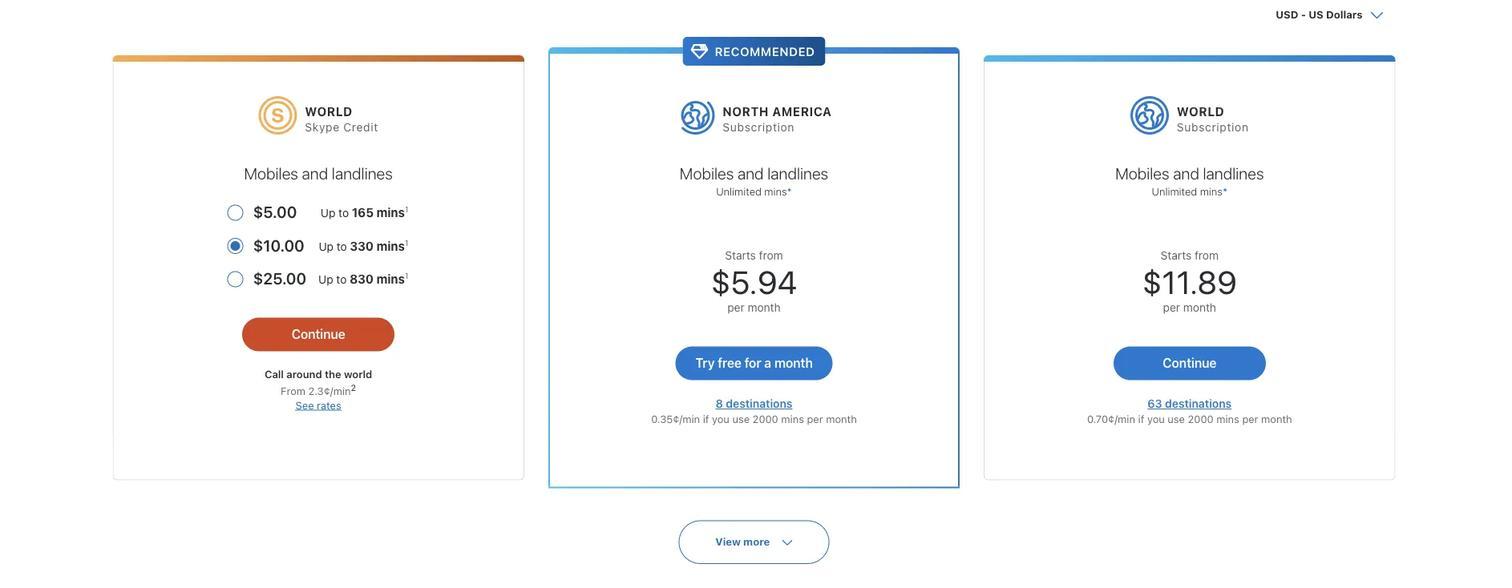 Task type: describe. For each thing, give the bounding box(es) containing it.
per inside 63 destinations 0.70¢/min if you use 2000 mins per month
[[1243, 413, 1259, 425]]

north
[[723, 105, 769, 119]]

and for $11.89
[[1174, 164, 1200, 183]]

the
[[325, 369, 341, 381]]

none radio $10.00 up to 330 mins
[[227, 228, 410, 261]]

63
[[1148, 398, 1163, 411]]

up for $25.00
[[319, 273, 333, 287]]

from
[[281, 385, 306, 397]]

continue for world subscription
[[1163, 356, 1217, 371]]

2000 for $11.89
[[1188, 413, 1214, 425]]

view more
[[716, 536, 770, 548]]

mobiles and landlines
[[244, 164, 393, 183]]

0.70¢/min
[[1088, 413, 1136, 425]]

view
[[716, 536, 741, 548]]

up to 830 mins 1
[[319, 272, 409, 287]]

free
[[718, 356, 742, 371]]

1 link for $5.00
[[405, 205, 409, 214]]

165
[[352, 206, 374, 220]]

america
[[773, 105, 832, 119]]

1 link for $25.00
[[405, 272, 409, 281]]

63 destinations 0.70¢/min if you use 2000 mins per month
[[1088, 398, 1293, 425]]

to for $10.00
[[337, 240, 347, 253]]

credit
[[344, 120, 379, 134]]

call around the world from 2.3¢/min 2 see rates
[[265, 369, 372, 411]]

world
[[344, 369, 372, 381]]

month for $5.94
[[748, 301, 781, 315]]

starts from $11.89 per month
[[1143, 249, 1238, 315]]

around
[[287, 369, 322, 381]]

try free for a month
[[696, 356, 813, 371]]

1 for $25.00
[[405, 272, 409, 281]]

view more button
[[679, 521, 830, 565]]

destinations for $11.89
[[1166, 398, 1232, 411]]

a
[[765, 356, 772, 371]]

continue link for world skype credit
[[242, 318, 395, 352]]

1 and from the left
[[302, 164, 328, 183]]

2
[[351, 383, 356, 393]]

continue for world skype credit
[[292, 327, 346, 342]]

see rates button
[[296, 399, 342, 411]]

1 for $5.00
[[405, 205, 409, 214]]

north america subscription
[[723, 105, 832, 134]]

you for $5.94
[[712, 413, 730, 425]]

mins inside up to 330 mins 1
[[377, 239, 405, 253]]

mobiles for $11.89
[[1116, 164, 1170, 183]]

mins inside 8 destinations 0.35¢/min if you use 2000 mins per month
[[782, 413, 805, 425]]

up for $10.00
[[319, 240, 334, 253]]

if for $11.89
[[1139, 413, 1145, 425]]

you for $11.89
[[1148, 413, 1165, 425]]

to for $25.00
[[336, 273, 347, 287]]

mobiles and landlines unlimited mins * for $11.89
[[1116, 164, 1265, 198]]

8 destinations button
[[716, 398, 793, 411]]

$5.00
[[253, 203, 297, 222]]

world subscription
[[1178, 105, 1250, 134]]

330
[[350, 239, 374, 253]]

up to 165 mins 1
[[321, 205, 409, 220]]

$5.00 up to 165 mins element
[[253, 194, 410, 228]]

unlimited for $11.89
[[1152, 186, 1198, 198]]

if for $5.94
[[703, 413, 710, 425]]

try
[[696, 356, 715, 371]]

per inside 8 destinations 0.35¢/min if you use 2000 mins per month
[[807, 413, 824, 425]]

world for world subscription
[[1178, 105, 1225, 119]]

recommended
[[715, 44, 816, 58]]

mobiles for $5.94
[[680, 164, 734, 183]]

starts for $11.89
[[1161, 249, 1192, 262]]

month for $11.89
[[1184, 301, 1217, 315]]

try free for a month link
[[676, 347, 833, 381]]

unlimited for $5.94
[[717, 186, 762, 198]]

month for for
[[775, 356, 813, 371]]

1 landlines from the left
[[332, 164, 393, 183]]

2 link
[[351, 383, 356, 393]]

$11.89
[[1143, 263, 1238, 301]]

830
[[350, 273, 374, 287]]

mins down world subscription
[[1201, 186, 1223, 198]]

$25.00
[[253, 269, 307, 288]]

1 for $10.00
[[405, 238, 409, 248]]



Task type: locate. For each thing, give the bounding box(es) containing it.
per inside starts from $5.94 per month
[[728, 301, 745, 315]]

up up $10.00 up to 330 mins element
[[321, 207, 336, 220]]

use
[[733, 413, 750, 425], [1168, 413, 1186, 425]]

1 starts from the left
[[725, 249, 756, 262]]

2 * from the left
[[1223, 186, 1228, 198]]

from inside starts from $5.94 per month
[[759, 249, 783, 262]]

3 and from the left
[[1174, 164, 1200, 183]]

you down 63
[[1148, 413, 1165, 425]]

1 1 from the top
[[405, 205, 409, 214]]

2.3¢/min
[[309, 385, 351, 397]]

0 horizontal spatial mobiles
[[244, 164, 298, 183]]

2 2000 from the left
[[1188, 413, 1214, 425]]

use for $11.89
[[1168, 413, 1186, 425]]

1 horizontal spatial mobiles
[[680, 164, 734, 183]]

0 vertical spatial continue
[[292, 327, 346, 342]]

if right 0.35¢/min
[[703, 413, 710, 425]]

destinations right 8
[[726, 398, 793, 411]]

1 world from the left
[[305, 105, 353, 119]]

from
[[759, 249, 783, 262], [1195, 249, 1219, 262]]

1 link for $10.00
[[405, 238, 409, 248]]

month inside 8 destinations 0.35¢/min if you use 2000 mins per month
[[826, 413, 857, 425]]

1 horizontal spatial mobiles and landlines unlimited mins *
[[1116, 164, 1265, 198]]

you
[[712, 413, 730, 425], [1148, 413, 1165, 425]]

0 horizontal spatial continue
[[292, 327, 346, 342]]

0 horizontal spatial you
[[712, 413, 730, 425]]

1 horizontal spatial starts
[[1161, 249, 1192, 262]]

8
[[716, 398, 723, 411]]

0 horizontal spatial mobiles and landlines unlimited mins *
[[680, 164, 829, 198]]

1 horizontal spatial continue link
[[1114, 347, 1267, 381]]

mobiles and landlines unlimited mins *
[[680, 164, 829, 198], [1116, 164, 1265, 198]]

1 link right 830
[[405, 272, 409, 281]]

1 vertical spatial 1 link
[[405, 238, 409, 248]]

2 from from the left
[[1195, 249, 1219, 262]]

up up $25.00 up to 830 mins 'element'
[[319, 240, 334, 253]]

if right 0.70¢/min
[[1139, 413, 1145, 425]]

landlines down north america subscription
[[768, 164, 829, 183]]

continue up "63 destinations" button
[[1163, 356, 1217, 371]]

None radio
[[227, 194, 410, 228]]

month
[[748, 301, 781, 315], [1184, 301, 1217, 315], [775, 356, 813, 371], [826, 413, 857, 425], [1262, 413, 1293, 425]]

up inside up to 330 mins 1
[[319, 240, 334, 253]]

destinations for $5.94
[[726, 398, 793, 411]]

1 link right "330"
[[405, 238, 409, 248]]

0 horizontal spatial landlines
[[332, 164, 393, 183]]

use for $5.94
[[733, 413, 750, 425]]

landlines up up to 165 mins 1
[[332, 164, 393, 183]]

mins right the 165
[[377, 206, 405, 220]]

1 use from the left
[[733, 413, 750, 425]]

1 horizontal spatial and
[[738, 164, 764, 183]]

if
[[703, 413, 710, 425], [1139, 413, 1145, 425]]

1 vertical spatial up
[[319, 240, 334, 253]]

* for $5.94
[[787, 186, 792, 198]]

starts inside starts from $5.94 per month
[[725, 249, 756, 262]]

* link for $5.94
[[787, 186, 792, 198]]

if inside 63 destinations 0.70¢/min if you use 2000 mins per month
[[1139, 413, 1145, 425]]

2000 inside 63 destinations 0.70¢/min if you use 2000 mins per month
[[1188, 413, 1214, 425]]

destinations inside 8 destinations 0.35¢/min if you use 2000 mins per month
[[726, 398, 793, 411]]

starts inside starts from $11.89 per month
[[1161, 249, 1192, 262]]

1 link inside $25.00 up to 830 mins 'element'
[[405, 272, 409, 281]]

up to 330 mins 1
[[319, 238, 409, 253]]

none radio $25.00 up to 830 mins
[[227, 261, 410, 294]]

see
[[296, 399, 314, 411]]

1 unlimited from the left
[[717, 186, 762, 198]]

mobiles
[[244, 164, 298, 183], [680, 164, 734, 183], [1116, 164, 1170, 183]]

1 horizontal spatial use
[[1168, 413, 1186, 425]]

1 vertical spatial 1
[[405, 238, 409, 248]]

mins right 830
[[377, 273, 405, 287]]

2 vertical spatial up
[[319, 273, 333, 287]]

$25.00 up to 830 mins element
[[253, 261, 410, 294]]

destinations
[[726, 398, 793, 411], [1166, 398, 1232, 411]]

3 mobiles from the left
[[1116, 164, 1170, 183]]

from up $11.89
[[1195, 249, 1219, 262]]

destinations inside 63 destinations 0.70¢/min if you use 2000 mins per month
[[1166, 398, 1232, 411]]

and for $5.94
[[738, 164, 764, 183]]

up for $5.00
[[321, 207, 336, 220]]

continue link
[[242, 318, 395, 352], [1114, 347, 1267, 381]]

starts for $5.94
[[725, 249, 756, 262]]

1 horizontal spatial if
[[1139, 413, 1145, 425]]

use inside 63 destinations 0.70¢/min if you use 2000 mins per month
[[1168, 413, 1186, 425]]

you down 8
[[712, 413, 730, 425]]

3 1 from the top
[[405, 272, 409, 281]]

2 mobiles and landlines unlimited mins * from the left
[[1116, 164, 1265, 198]]

you inside 63 destinations 0.70¢/min if you use 2000 mins per month
[[1148, 413, 1165, 425]]

0 horizontal spatial if
[[703, 413, 710, 425]]

you inside 8 destinations 0.35¢/min if you use 2000 mins per month
[[712, 413, 730, 425]]

2 starts from the left
[[1161, 249, 1192, 262]]

1 horizontal spatial landlines
[[768, 164, 829, 183]]

1 mobiles and landlines unlimited mins * from the left
[[680, 164, 829, 198]]

1 vertical spatial continue
[[1163, 356, 1217, 371]]

0 horizontal spatial and
[[302, 164, 328, 183]]

1 link inside $5.00 up to 165 mins "element"
[[405, 205, 409, 214]]

0 horizontal spatial 2000
[[753, 413, 779, 425]]

2000 down 8 destinations button
[[753, 413, 779, 425]]

and up $5.00 up to 165 mins "element"
[[302, 164, 328, 183]]

up
[[321, 207, 336, 220], [319, 240, 334, 253], [319, 273, 333, 287]]

$10.00 up to 330 mins element
[[253, 228, 410, 261]]

world for world skype credit
[[305, 105, 353, 119]]

1 right the 165
[[405, 205, 409, 214]]

1 inside up to 165 mins 1
[[405, 205, 409, 214]]

to
[[339, 207, 349, 220], [337, 240, 347, 253], [336, 273, 347, 287]]

1 horizontal spatial from
[[1195, 249, 1219, 262]]

from inside starts from $11.89 per month
[[1195, 249, 1219, 262]]

use inside 8 destinations 0.35¢/min if you use 2000 mins per month
[[733, 413, 750, 425]]

1 vertical spatial to
[[337, 240, 347, 253]]

0 vertical spatial up
[[321, 207, 336, 220]]

unlimited
[[717, 186, 762, 198], [1152, 186, 1198, 198]]

*
[[787, 186, 792, 198], [1223, 186, 1228, 198]]

use down "63 destinations" button
[[1168, 413, 1186, 425]]

mins inside 63 destinations 0.70¢/min if you use 2000 mins per month
[[1217, 413, 1240, 425]]

1 horizontal spatial * link
[[1223, 186, 1228, 198]]

subscription inside north america subscription
[[723, 120, 795, 134]]

for
[[745, 356, 762, 371]]

0.35¢/min
[[652, 413, 700, 425]]

2 mobiles from the left
[[680, 164, 734, 183]]

$10.00
[[253, 236, 305, 255]]

2 1 link from the top
[[405, 238, 409, 248]]

up inside up to 165 mins 1
[[321, 207, 336, 220]]

* link down north america subscription
[[787, 186, 792, 198]]

from up $5.94
[[759, 249, 783, 262]]

63 destinations button
[[1148, 398, 1232, 411]]

1 horizontal spatial you
[[1148, 413, 1165, 425]]

3 landlines from the left
[[1204, 164, 1265, 183]]

0 horizontal spatial continue link
[[242, 318, 395, 352]]

mins down 8 destinations button
[[782, 413, 805, 425]]

* link for $11.89
[[1223, 186, 1228, 198]]

world skype credit
[[305, 105, 379, 134]]

and down world subscription
[[1174, 164, 1200, 183]]

2 landlines from the left
[[768, 164, 829, 183]]

mins inside up to 830 mins 1
[[377, 273, 405, 287]]

0 horizontal spatial use
[[733, 413, 750, 425]]

from for $5.94
[[759, 249, 783, 262]]

0 horizontal spatial world
[[305, 105, 353, 119]]

starts up $5.94
[[725, 249, 756, 262]]

0 horizontal spatial starts
[[725, 249, 756, 262]]

to for $5.00
[[339, 207, 349, 220]]

to inside up to 330 mins 1
[[337, 240, 347, 253]]

2 none radio from the top
[[227, 261, 410, 294]]

world inside world subscription
[[1178, 105, 1225, 119]]

call
[[265, 369, 284, 381]]

2 destinations from the left
[[1166, 398, 1232, 411]]

per
[[728, 301, 745, 315], [1164, 301, 1181, 315], [807, 413, 824, 425], [1243, 413, 1259, 425]]

mobiles and landlines option group
[[227, 194, 410, 294]]

2 use from the left
[[1168, 413, 1186, 425]]

1
[[405, 205, 409, 214], [405, 238, 409, 248], [405, 272, 409, 281]]

* link
[[787, 186, 792, 198], [1223, 186, 1228, 198]]

starts from $5.94 per month
[[711, 249, 797, 315]]

none radio containing $5.00
[[227, 194, 410, 228]]

starts up $11.89
[[1161, 249, 1192, 262]]

mins inside up to 165 mins 1
[[377, 206, 405, 220]]

2000
[[753, 413, 779, 425], [1188, 413, 1214, 425]]

2 you from the left
[[1148, 413, 1165, 425]]

1 * from the left
[[787, 186, 792, 198]]

more
[[744, 536, 770, 548]]

0 horizontal spatial unlimited
[[717, 186, 762, 198]]

and down north america subscription
[[738, 164, 764, 183]]

1 inside up to 830 mins 1
[[405, 272, 409, 281]]

2 world from the left
[[1178, 105, 1225, 119]]

and
[[302, 164, 328, 183], [738, 164, 764, 183], [1174, 164, 1200, 183]]

1 horizontal spatial unlimited
[[1152, 186, 1198, 198]]

0 horizontal spatial subscription
[[723, 120, 795, 134]]

rates
[[317, 399, 342, 411]]

1 horizontal spatial 2000
[[1188, 413, 1214, 425]]

skype
[[305, 120, 340, 134]]

2 unlimited from the left
[[1152, 186, 1198, 198]]

* for $11.89
[[1223, 186, 1228, 198]]

2000 inside 8 destinations 0.35¢/min if you use 2000 mins per month
[[753, 413, 779, 425]]

0 horizontal spatial *
[[787, 186, 792, 198]]

2 subscription from the left
[[1178, 120, 1250, 134]]

world inside world skype credit
[[305, 105, 353, 119]]

landlines down world subscription
[[1204, 164, 1265, 183]]

1 you from the left
[[712, 413, 730, 425]]

1 inside up to 330 mins 1
[[405, 238, 409, 248]]

mins down "63 destinations" button
[[1217, 413, 1240, 425]]

month inside starts from $11.89 per month
[[1184, 301, 1217, 315]]

starts
[[725, 249, 756, 262], [1161, 249, 1192, 262]]

mins right "330"
[[377, 239, 405, 253]]

8 destinations 0.35¢/min if you use 2000 mins per month
[[652, 398, 857, 425]]

2 horizontal spatial landlines
[[1204, 164, 1265, 183]]

subscription
[[723, 120, 795, 134], [1178, 120, 1250, 134]]

landlines for $11.89
[[1204, 164, 1265, 183]]

to inside up to 165 mins 1
[[339, 207, 349, 220]]

mins down north america subscription
[[765, 186, 787, 198]]

up inside up to 830 mins 1
[[319, 273, 333, 287]]

2000 down "63 destinations" button
[[1188, 413, 1214, 425]]

1 horizontal spatial world
[[1178, 105, 1225, 119]]

to left "330"
[[337, 240, 347, 253]]

mins
[[765, 186, 787, 198], [1201, 186, 1223, 198], [377, 206, 405, 220], [377, 239, 405, 253], [377, 273, 405, 287], [782, 413, 805, 425], [1217, 413, 1240, 425]]

1 subscription from the left
[[723, 120, 795, 134]]

mobiles and landlines unlimited mins * for $5.94
[[680, 164, 829, 198]]

none radio containing $10.00
[[227, 228, 410, 261]]

1 horizontal spatial destinations
[[1166, 398, 1232, 411]]

1 link
[[405, 205, 409, 214], [405, 238, 409, 248], [405, 272, 409, 281]]

2 and from the left
[[738, 164, 764, 183]]

1 none radio from the top
[[227, 228, 410, 261]]

1 destinations from the left
[[726, 398, 793, 411]]

destinations right 63
[[1166, 398, 1232, 411]]

1 right "330"
[[405, 238, 409, 248]]

$5.94
[[711, 263, 797, 301]]

landlines for $5.94
[[768, 164, 829, 183]]

0 vertical spatial to
[[339, 207, 349, 220]]

2 1 from the top
[[405, 238, 409, 248]]

3 1 link from the top
[[405, 272, 409, 281]]

landlines
[[332, 164, 393, 183], [768, 164, 829, 183], [1204, 164, 1265, 183]]

2 vertical spatial 1 link
[[405, 272, 409, 281]]

1 horizontal spatial continue
[[1163, 356, 1217, 371]]

2 vertical spatial 1
[[405, 272, 409, 281]]

2 horizontal spatial and
[[1174, 164, 1200, 183]]

up left 830
[[319, 273, 333, 287]]

2 if from the left
[[1139, 413, 1145, 425]]

to left the 165
[[339, 207, 349, 220]]

1 2000 from the left
[[753, 413, 779, 425]]

1 from from the left
[[759, 249, 783, 262]]

1 link right the 165
[[405, 205, 409, 214]]

month inside starts from $5.94 per month
[[748, 301, 781, 315]]

None radio
[[227, 228, 410, 261], [227, 261, 410, 294]]

0 horizontal spatial destinations
[[726, 398, 793, 411]]

2 * link from the left
[[1223, 186, 1228, 198]]

to left 830
[[336, 273, 347, 287]]

mobiles and landlines unlimited mins * down north america subscription
[[680, 164, 829, 198]]

mobiles and landlines unlimited mins * down world subscription
[[1116, 164, 1265, 198]]

2 vertical spatial to
[[336, 273, 347, 287]]

1 mobiles from the left
[[244, 164, 298, 183]]

month inside 63 destinations 0.70¢/min if you use 2000 mins per month
[[1262, 413, 1293, 425]]

world
[[305, 105, 353, 119], [1178, 105, 1225, 119]]

2000 for $5.94
[[753, 413, 779, 425]]

1 horizontal spatial *
[[1223, 186, 1228, 198]]

per inside starts from $11.89 per month
[[1164, 301, 1181, 315]]

if inside 8 destinations 0.35¢/min if you use 2000 mins per month
[[703, 413, 710, 425]]

* link down world subscription
[[1223, 186, 1228, 198]]

use down 8 destinations button
[[733, 413, 750, 425]]

1 if from the left
[[703, 413, 710, 425]]

1 horizontal spatial subscription
[[1178, 120, 1250, 134]]

continue link up around
[[242, 318, 395, 352]]

0 horizontal spatial * link
[[787, 186, 792, 198]]

2 horizontal spatial mobiles
[[1116, 164, 1170, 183]]

1 1 link from the top
[[405, 205, 409, 214]]

* down world subscription
[[1223, 186, 1228, 198]]

continue up around
[[292, 327, 346, 342]]

1 right 830
[[405, 272, 409, 281]]

continue link up "63 destinations" button
[[1114, 347, 1267, 381]]

to inside up to 830 mins 1
[[336, 273, 347, 287]]

0 vertical spatial 1
[[405, 205, 409, 214]]

none radio containing $25.00
[[227, 261, 410, 294]]

continue
[[292, 327, 346, 342], [1163, 356, 1217, 371]]

from for $11.89
[[1195, 249, 1219, 262]]

1 * link from the left
[[787, 186, 792, 198]]

1 link inside $10.00 up to 330 mins element
[[405, 238, 409, 248]]

0 horizontal spatial from
[[759, 249, 783, 262]]

continue link for world subscription
[[1114, 347, 1267, 381]]

0 vertical spatial 1 link
[[405, 205, 409, 214]]

* down north america subscription
[[787, 186, 792, 198]]



Task type: vqa. For each thing, say whether or not it's contained in the screenshot.
the middle and
yes



